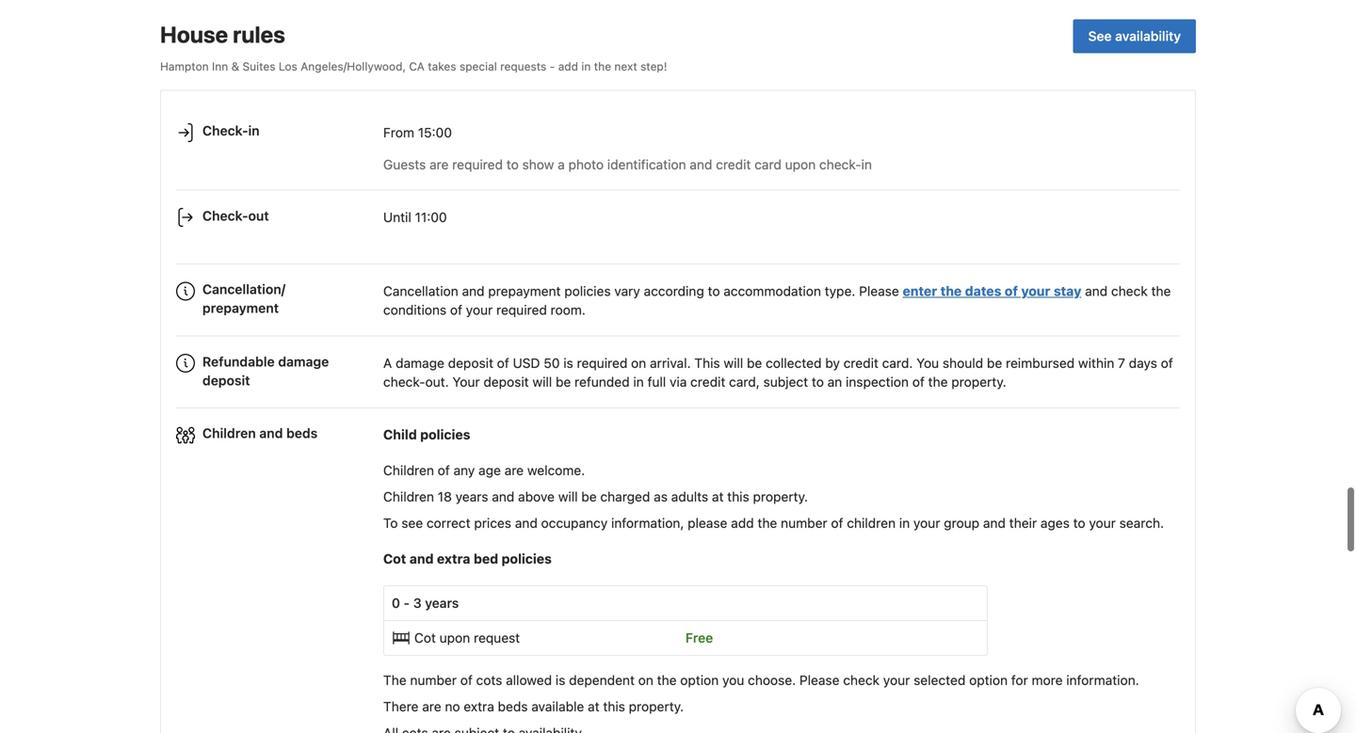 Task type: locate. For each thing, give the bounding box(es) containing it.
is inside a damage deposit of usd 50 is required on arrival. this will be collected by credit card. you should be reimbursed within 7 days of check-out. your deposit will be refunded in full via credit card, subject to an inspection of the property.
[[564, 356, 574, 371]]

of left any
[[438, 463, 450, 479]]

children 18 years and above will be charged as adults at this property.
[[383, 490, 808, 505]]

arrival.
[[650, 356, 691, 371]]

prepayment inside 'cancellation/ prepayment'
[[203, 301, 279, 316]]

your left group
[[914, 516, 941, 531]]

within
[[1079, 356, 1115, 371]]

1 horizontal spatial will
[[558, 490, 578, 505]]

on left arrival.
[[631, 356, 647, 371]]

cot for cot upon request
[[415, 631, 436, 646]]

of down cancellation
[[450, 302, 463, 318]]

1 horizontal spatial add
[[731, 516, 754, 531]]

and
[[690, 157, 713, 172], [462, 283, 485, 299], [1085, 283, 1108, 299], [259, 426, 283, 441], [492, 490, 515, 505], [515, 516, 538, 531], [983, 516, 1006, 531], [410, 552, 434, 567]]

refundable
[[203, 354, 275, 370]]

the right dependent at left bottom
[[657, 673, 677, 689]]

child
[[383, 427, 417, 443]]

1 vertical spatial on
[[638, 673, 654, 689]]

show
[[522, 157, 554, 172]]

will
[[724, 356, 744, 371], [533, 374, 552, 390], [558, 490, 578, 505]]

be up "card,"
[[747, 356, 762, 371]]

on inside a damage deposit of usd 50 is required on arrival. this will be collected by credit card. you should be reimbursed within 7 days of check-out. your deposit will be refunded in full via credit card, subject to an inspection of the property.
[[631, 356, 647, 371]]

information.
[[1067, 673, 1140, 689]]

cot for cot and extra bed policies
[[383, 552, 406, 567]]

the number of cots allowed is dependent on the option you choose. please check your selected option for more information.
[[383, 673, 1140, 689]]

add right requests at the left of the page
[[558, 60, 578, 73]]

0 horizontal spatial beds
[[286, 426, 318, 441]]

cot down to
[[383, 552, 406, 567]]

1 vertical spatial policies
[[420, 427, 471, 443]]

your
[[1022, 283, 1051, 299], [466, 302, 493, 318], [914, 516, 941, 531], [1089, 516, 1116, 531], [884, 673, 910, 689]]

be
[[747, 356, 762, 371], [987, 356, 1003, 371], [556, 374, 571, 390], [582, 490, 597, 505]]

check-out
[[203, 208, 269, 224]]

availability
[[1116, 28, 1181, 44]]

children
[[847, 516, 896, 531]]

cancellation and prepayment policies vary according to accommodation type. please enter the dates of your stay
[[383, 283, 1082, 299]]

of
[[1005, 283, 1018, 299], [450, 302, 463, 318], [497, 356, 509, 371], [1161, 356, 1174, 371], [913, 374, 925, 390], [438, 463, 450, 479], [831, 516, 844, 531], [460, 673, 473, 689]]

and right the identification
[[690, 157, 713, 172]]

please right type.
[[859, 283, 899, 299]]

the right please
[[758, 516, 778, 531]]

allowed
[[506, 673, 552, 689]]

your left the stay
[[1022, 283, 1051, 299]]

this down dependent at left bottom
[[603, 700, 625, 715]]

this up please
[[728, 490, 750, 505]]

property. inside a damage deposit of usd 50 is required on arrival. this will be collected by credit card. you should be reimbursed within 7 days of check-out. your deposit will be refunded in full via credit card, subject to an inspection of the property.
[[952, 374, 1007, 390]]

to
[[383, 516, 398, 531]]

1 vertical spatial at
[[588, 700, 600, 715]]

is
[[564, 356, 574, 371], [556, 673, 566, 689]]

the left next
[[594, 60, 611, 73]]

2 vertical spatial property.
[[629, 700, 684, 715]]

please
[[688, 516, 728, 531]]

deposit for refundable
[[203, 373, 250, 389]]

this
[[728, 490, 750, 505], [603, 700, 625, 715]]

beds
[[286, 426, 318, 441], [498, 700, 528, 715]]

damage for a
[[396, 356, 445, 371]]

your for cancellation and prepayment policies vary according to accommodation type. please enter the dates of your stay
[[1022, 283, 1051, 299]]

0 horizontal spatial prepayment
[[203, 301, 279, 316]]

full
[[648, 374, 666, 390]]

policies up any
[[420, 427, 471, 443]]

see availability button
[[1074, 19, 1196, 53]]

at down dependent at left bottom
[[588, 700, 600, 715]]

will down 50
[[533, 374, 552, 390]]

credit
[[716, 157, 751, 172], [844, 356, 879, 371], [691, 374, 726, 390]]

7
[[1118, 356, 1126, 371]]

cot and extra bed policies
[[383, 552, 552, 567]]

to left an
[[812, 374, 824, 390]]

beds down the allowed
[[498, 700, 528, 715]]

until 11:00
[[383, 210, 447, 225]]

will up the occupancy
[[558, 490, 578, 505]]

0 vertical spatial upon
[[785, 157, 816, 172]]

policies up room.
[[565, 283, 611, 299]]

check- up 'cancellation/' in the top of the page
[[203, 208, 248, 224]]

takes
[[428, 60, 457, 73]]

at right adults
[[712, 490, 724, 505]]

check left selected
[[843, 673, 880, 689]]

2 vertical spatial policies
[[502, 552, 552, 567]]

prepayment up room.
[[488, 283, 561, 299]]

credit left card
[[716, 157, 751, 172]]

0 vertical spatial is
[[564, 356, 574, 371]]

your right conditions
[[466, 302, 493, 318]]

children for children and beds
[[203, 426, 256, 441]]

and right the stay
[[1085, 283, 1108, 299]]

at
[[712, 490, 724, 505], [588, 700, 600, 715]]

0 vertical spatial property.
[[952, 374, 1007, 390]]

check right the stay
[[1112, 283, 1148, 299]]

- left "3"
[[404, 596, 410, 612]]

prepayment
[[488, 283, 561, 299], [203, 301, 279, 316]]

damage inside a damage deposit of usd 50 is required on arrival. this will be collected by credit card. you should be reimbursed within 7 days of check-out. your deposit will be refunded in full via credit card, subject to an inspection of the property.
[[396, 356, 445, 371]]

2 check- from the top
[[203, 208, 248, 224]]

0 vertical spatial number
[[781, 516, 828, 531]]

damage inside the refundable damage deposit
[[278, 354, 329, 370]]

1 horizontal spatial option
[[970, 673, 1008, 689]]

add right please
[[731, 516, 754, 531]]

credit down this
[[691, 374, 726, 390]]

1 horizontal spatial property.
[[753, 490, 808, 505]]

1 vertical spatial required
[[497, 302, 547, 318]]

your inside and check the conditions of your required room.
[[466, 302, 493, 318]]

1 horizontal spatial -
[[550, 60, 555, 73]]

- right requests at the left of the page
[[550, 60, 555, 73]]

the up days at right
[[1152, 283, 1171, 299]]

years
[[456, 490, 488, 505], [425, 596, 459, 612]]

be up the occupancy
[[582, 490, 597, 505]]

1 horizontal spatial check
[[1112, 283, 1148, 299]]

2 vertical spatial are
[[422, 700, 442, 715]]

0 vertical spatial cot
[[383, 552, 406, 567]]

and down above
[[515, 516, 538, 531]]

2 option from the left
[[970, 673, 1008, 689]]

children down the refundable damage deposit
[[203, 426, 256, 441]]

check- down inn
[[203, 123, 248, 139]]

beds down the refundable damage deposit
[[286, 426, 318, 441]]

0 vertical spatial are
[[430, 157, 449, 172]]

0 vertical spatial add
[[558, 60, 578, 73]]

and inside and check the conditions of your required room.
[[1085, 283, 1108, 299]]

years right 18
[[456, 490, 488, 505]]

cancellation/ prepayment
[[203, 282, 286, 316]]

check-
[[820, 157, 862, 172], [383, 374, 425, 390]]

will up "card,"
[[724, 356, 744, 371]]

1 vertical spatial -
[[404, 596, 410, 612]]

0 vertical spatial required
[[452, 157, 503, 172]]

their
[[1010, 516, 1037, 531]]

1 horizontal spatial damage
[[396, 356, 445, 371]]

of down you
[[913, 374, 925, 390]]

are right age
[[505, 463, 524, 479]]

0 vertical spatial check-
[[820, 157, 862, 172]]

check-in
[[203, 123, 260, 139]]

see
[[1089, 28, 1112, 44]]

are
[[430, 157, 449, 172], [505, 463, 524, 479], [422, 700, 442, 715]]

collected
[[766, 356, 822, 371]]

please right choose.
[[800, 673, 840, 689]]

0 horizontal spatial check-
[[383, 374, 425, 390]]

the down you
[[929, 374, 948, 390]]

required up refunded
[[577, 356, 628, 371]]

1 horizontal spatial cot
[[415, 631, 436, 646]]

1 vertical spatial number
[[410, 673, 457, 689]]

there are no extra beds available at this property.
[[383, 700, 684, 715]]

should
[[943, 356, 984, 371]]

damage up out.
[[396, 356, 445, 371]]

cot down the 0 - 3 years
[[415, 631, 436, 646]]

0 horizontal spatial property.
[[629, 700, 684, 715]]

be right should
[[987, 356, 1003, 371]]

0 vertical spatial -
[[550, 60, 555, 73]]

are left no
[[422, 700, 442, 715]]

1 check- from the top
[[203, 123, 248, 139]]

years right "3"
[[425, 596, 459, 612]]

&
[[231, 60, 239, 73]]

deposit up your
[[448, 356, 494, 371]]

1 vertical spatial please
[[800, 673, 840, 689]]

0 vertical spatial will
[[724, 356, 744, 371]]

0 vertical spatial prepayment
[[488, 283, 561, 299]]

2 vertical spatial required
[[577, 356, 628, 371]]

0 horizontal spatial option
[[681, 673, 719, 689]]

0 vertical spatial this
[[728, 490, 750, 505]]

0 vertical spatial at
[[712, 490, 724, 505]]

0 vertical spatial check-
[[203, 123, 248, 139]]

0 vertical spatial children
[[203, 426, 256, 441]]

upon right card
[[785, 157, 816, 172]]

see
[[402, 516, 423, 531]]

age
[[479, 463, 501, 479]]

your
[[453, 374, 480, 390]]

hampton
[[160, 60, 209, 73]]

required left show
[[452, 157, 503, 172]]

1 vertical spatial this
[[603, 700, 625, 715]]

option
[[681, 673, 719, 689], [970, 673, 1008, 689]]

your for to see correct prices and occupancy information, please add the number of children in your group and their ages to your search.
[[914, 516, 941, 531]]

1 vertical spatial extra
[[464, 700, 494, 715]]

0 horizontal spatial check
[[843, 673, 880, 689]]

1 vertical spatial beds
[[498, 700, 528, 715]]

card.
[[882, 356, 913, 371]]

room.
[[551, 302, 586, 318]]

los
[[279, 60, 298, 73]]

1 vertical spatial check-
[[383, 374, 425, 390]]

upon left request
[[440, 631, 470, 646]]

credit up inspection
[[844, 356, 879, 371]]

0 horizontal spatial upon
[[440, 631, 470, 646]]

required left room.
[[497, 302, 547, 318]]

step!
[[641, 60, 667, 73]]

child policies
[[383, 427, 471, 443]]

there
[[383, 700, 419, 715]]

on right dependent at left bottom
[[638, 673, 654, 689]]

0 vertical spatial on
[[631, 356, 647, 371]]

damage
[[278, 354, 329, 370], [396, 356, 445, 371]]

0 horizontal spatial will
[[533, 374, 552, 390]]

of inside and check the conditions of your required room.
[[450, 302, 463, 318]]

according
[[644, 283, 704, 299]]

option left you
[[681, 673, 719, 689]]

2 vertical spatial children
[[383, 490, 434, 505]]

1 vertical spatial prepayment
[[203, 301, 279, 316]]

adults
[[671, 490, 709, 505]]

your left selected
[[884, 673, 910, 689]]

number
[[781, 516, 828, 531], [410, 673, 457, 689]]

dependent
[[569, 673, 635, 689]]

welcome.
[[527, 463, 585, 479]]

1 horizontal spatial check-
[[820, 157, 862, 172]]

your for the number of cots allowed is dependent on the option you choose. please check your selected option for more information.
[[884, 673, 910, 689]]

deposit down refundable on the left of the page
[[203, 373, 250, 389]]

0 horizontal spatial damage
[[278, 354, 329, 370]]

1 horizontal spatial upon
[[785, 157, 816, 172]]

2 horizontal spatial property.
[[952, 374, 1007, 390]]

1 vertical spatial check-
[[203, 208, 248, 224]]

1 horizontal spatial please
[[859, 283, 899, 299]]

add
[[558, 60, 578, 73], [731, 516, 754, 531]]

cot
[[383, 552, 406, 567], [415, 631, 436, 646]]

extra left "bed"
[[437, 552, 471, 567]]

option left for
[[970, 673, 1008, 689]]

number up no
[[410, 673, 457, 689]]

damage right refundable on the left of the page
[[278, 354, 329, 370]]

are down 15:00
[[430, 157, 449, 172]]

no
[[445, 700, 460, 715]]

1 vertical spatial check
[[843, 673, 880, 689]]

is up available
[[556, 673, 566, 689]]

guests are required to show a photo identification and credit card upon check-in
[[383, 157, 872, 172]]

property. down should
[[952, 374, 1007, 390]]

occupancy
[[541, 516, 608, 531]]

0 horizontal spatial add
[[558, 60, 578, 73]]

be down 50
[[556, 374, 571, 390]]

property. down dependent at left bottom
[[629, 700, 684, 715]]

check
[[1112, 283, 1148, 299], [843, 673, 880, 689]]

upon
[[785, 157, 816, 172], [440, 631, 470, 646]]

prepayment down 'cancellation/' in the top of the page
[[203, 301, 279, 316]]

policies
[[565, 283, 611, 299], [420, 427, 471, 443], [502, 552, 552, 567]]

to inside a damage deposit of usd 50 is required on arrival. this will be collected by credit card. you should be reimbursed within 7 days of check-out. your deposit will be refunded in full via credit card, subject to an inspection of the property.
[[812, 374, 824, 390]]

policies right "bed"
[[502, 552, 552, 567]]

2 vertical spatial will
[[558, 490, 578, 505]]

1 vertical spatial cot
[[415, 631, 436, 646]]

1 vertical spatial children
[[383, 463, 434, 479]]

property. up to see correct prices and occupancy information, please add the number of children in your group and their ages to your search.
[[753, 490, 808, 505]]

required inside a damage deposit of usd 50 is required on arrival. this will be collected by credit card. you should be reimbursed within 7 days of check-out. your deposit will be refunded in full via credit card, subject to an inspection of the property.
[[577, 356, 628, 371]]

0 vertical spatial check
[[1112, 283, 1148, 299]]

number left children
[[781, 516, 828, 531]]

2 horizontal spatial policies
[[565, 283, 611, 299]]

check- right card
[[820, 157, 862, 172]]

is right 50
[[564, 356, 574, 371]]

0 horizontal spatial cot
[[383, 552, 406, 567]]

1 vertical spatial property.
[[753, 490, 808, 505]]

1 horizontal spatial policies
[[502, 552, 552, 567]]

2 horizontal spatial will
[[724, 356, 744, 371]]

children up see
[[383, 490, 434, 505]]

children down the child
[[383, 463, 434, 479]]

ca
[[409, 60, 425, 73]]

suites
[[243, 60, 276, 73]]

until
[[383, 210, 412, 225]]

1 horizontal spatial at
[[712, 490, 724, 505]]

refundable damage deposit
[[203, 354, 329, 389]]

extra right no
[[464, 700, 494, 715]]

check- down a
[[383, 374, 425, 390]]

above
[[518, 490, 555, 505]]

request
[[474, 631, 520, 646]]

1 horizontal spatial number
[[781, 516, 828, 531]]

deposit inside the refundable damage deposit
[[203, 373, 250, 389]]



Task type: describe. For each thing, give the bounding box(es) containing it.
deposit down usd
[[484, 374, 529, 390]]

0 horizontal spatial policies
[[420, 427, 471, 443]]

11:00
[[415, 210, 447, 225]]

any
[[454, 463, 475, 479]]

deposit for a
[[448, 356, 494, 371]]

reimbursed
[[1006, 356, 1075, 371]]

see availability
[[1089, 28, 1181, 44]]

0 vertical spatial years
[[456, 490, 488, 505]]

children for children of any age are welcome.
[[383, 463, 434, 479]]

damage for refundable
[[278, 354, 329, 370]]

0 horizontal spatial -
[[404, 596, 410, 612]]

0 horizontal spatial please
[[800, 673, 840, 689]]

and check the conditions of your required room.
[[383, 283, 1171, 318]]

rules
[[233, 21, 285, 47]]

out
[[248, 208, 269, 224]]

from 15:00
[[383, 125, 452, 140]]

dates
[[965, 283, 1002, 299]]

enter
[[903, 283, 938, 299]]

type.
[[825, 283, 856, 299]]

this
[[695, 356, 720, 371]]

hampton inn & suites los angeles/hollywood, ca takes special requests - add in the next step!
[[160, 60, 667, 73]]

bed
[[474, 552, 499, 567]]

angeles/hollywood,
[[301, 60, 406, 73]]

of left usd
[[497, 356, 509, 371]]

0 horizontal spatial this
[[603, 700, 625, 715]]

cancellation/
[[203, 282, 286, 297]]

stay
[[1054, 283, 1082, 299]]

and right cancellation
[[462, 283, 485, 299]]

0 vertical spatial beds
[[286, 426, 318, 441]]

cot upon request
[[415, 631, 520, 646]]

15:00
[[418, 125, 452, 140]]

1 vertical spatial add
[[731, 516, 754, 531]]

information,
[[611, 516, 684, 531]]

and down see
[[410, 552, 434, 567]]

an
[[828, 374, 842, 390]]

identification
[[608, 157, 686, 172]]

of left children
[[831, 516, 844, 531]]

prices
[[474, 516, 512, 531]]

subject
[[764, 374, 808, 390]]

1 horizontal spatial beds
[[498, 700, 528, 715]]

choose.
[[748, 673, 796, 689]]

cots
[[476, 673, 502, 689]]

your left search.
[[1089, 516, 1116, 531]]

of left cots
[[460, 673, 473, 689]]

card
[[755, 157, 782, 172]]

0 vertical spatial extra
[[437, 552, 471, 567]]

correct
[[427, 516, 471, 531]]

accommodation
[[724, 283, 821, 299]]

1 horizontal spatial this
[[728, 490, 750, 505]]

the right enter
[[941, 283, 962, 299]]

to right "ages"
[[1074, 516, 1086, 531]]

available
[[532, 700, 584, 715]]

guests
[[383, 157, 426, 172]]

1 vertical spatial years
[[425, 596, 459, 612]]

selected
[[914, 673, 966, 689]]

cancellation
[[383, 283, 459, 299]]

are for no
[[422, 700, 442, 715]]

0 - 3 years
[[392, 596, 459, 612]]

1 vertical spatial will
[[533, 374, 552, 390]]

to see correct prices and occupancy information, please add the number of children in your group and their ages to your search.
[[383, 516, 1164, 531]]

and down the refundable damage deposit
[[259, 426, 283, 441]]

check- inside a damage deposit of usd 50 is required on arrival. this will be collected by credit card. you should be reimbursed within 7 days of check-out. your deposit will be refunded in full via credit card, subject to an inspection of the property.
[[383, 374, 425, 390]]

1 vertical spatial credit
[[844, 356, 879, 371]]

are for required
[[430, 157, 449, 172]]

a
[[558, 157, 565, 172]]

and left their
[[983, 516, 1006, 531]]

3
[[413, 596, 422, 612]]

check inside and check the conditions of your required room.
[[1112, 283, 1148, 299]]

free
[[686, 631, 713, 646]]

a
[[383, 356, 392, 371]]

days
[[1129, 356, 1158, 371]]

ages
[[1041, 516, 1070, 531]]

0 vertical spatial policies
[[565, 283, 611, 299]]

0 horizontal spatial number
[[410, 673, 457, 689]]

the
[[383, 673, 407, 689]]

2 vertical spatial credit
[[691, 374, 726, 390]]

check- for in
[[203, 123, 248, 139]]

you
[[723, 673, 745, 689]]

1 vertical spatial is
[[556, 673, 566, 689]]

as
[[654, 490, 668, 505]]

1 option from the left
[[681, 673, 719, 689]]

children of any age are welcome.
[[383, 463, 585, 479]]

charged
[[601, 490, 650, 505]]

house
[[160, 21, 228, 47]]

from
[[383, 125, 415, 140]]

0 vertical spatial credit
[[716, 157, 751, 172]]

by
[[826, 356, 840, 371]]

1 vertical spatial upon
[[440, 631, 470, 646]]

out.
[[425, 374, 449, 390]]

via
[[670, 374, 687, 390]]

18
[[438, 490, 452, 505]]

of right days at right
[[1161, 356, 1174, 371]]

in inside a damage deposit of usd 50 is required on arrival. this will be collected by credit card. you should be reimbursed within 7 days of check-out. your deposit will be refunded in full via credit card, subject to an inspection of the property.
[[633, 374, 644, 390]]

1 vertical spatial are
[[505, 463, 524, 479]]

children for children 18 years and above will be charged as adults at this property.
[[383, 490, 434, 505]]

0 vertical spatial please
[[859, 283, 899, 299]]

you
[[917, 356, 939, 371]]

the inside and check the conditions of your required room.
[[1152, 283, 1171, 299]]

usd
[[513, 356, 540, 371]]

vary
[[615, 283, 640, 299]]

check- for out
[[203, 208, 248, 224]]

0
[[392, 596, 400, 612]]

to right according in the top of the page
[[708, 283, 720, 299]]

children and beds
[[203, 426, 318, 441]]

and up prices
[[492, 490, 515, 505]]

inspection
[[846, 374, 909, 390]]

inn
[[212, 60, 228, 73]]

for
[[1012, 673, 1029, 689]]

to left show
[[507, 157, 519, 172]]

1 horizontal spatial prepayment
[[488, 283, 561, 299]]

0 horizontal spatial at
[[588, 700, 600, 715]]

the inside a damage deposit of usd 50 is required on arrival. this will be collected by credit card. you should be reimbursed within 7 days of check-out. your deposit will be refunded in full via credit card, subject to an inspection of the property.
[[929, 374, 948, 390]]

more
[[1032, 673, 1063, 689]]

enter the dates of your stay link
[[903, 283, 1082, 299]]

refunded
[[575, 374, 630, 390]]

of right dates
[[1005, 283, 1018, 299]]

a damage deposit of usd 50 is required on arrival. this will be collected by credit card. you should be reimbursed within 7 days of check-out. your deposit will be refunded in full via credit card, subject to an inspection of the property.
[[383, 356, 1174, 390]]

required inside and check the conditions of your required room.
[[497, 302, 547, 318]]



Task type: vqa. For each thing, say whether or not it's contained in the screenshot.
(Commercial
no



